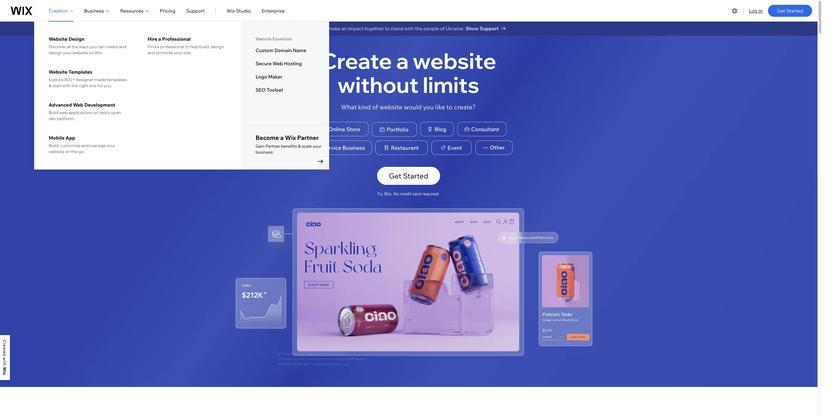 Task type: locate. For each thing, give the bounding box(es) containing it.
0 vertical spatial of
[[440, 25, 445, 31]]

secure web hosting link
[[256, 61, 315, 67]]

wix studio link
[[227, 7, 251, 14]]

and inside mobile app build, customize and manage your website on the go.
[[81, 143, 89, 148]]

& left scale
[[298, 144, 301, 149]]

1 vertical spatial and
[[148, 50, 155, 55]]

other button
[[476, 141, 513, 155]]

0 vertical spatial get started
[[777, 8, 804, 14]]

advanced
[[49, 102, 72, 108]]

0 horizontal spatial wix
[[227, 8, 235, 14]]

partner up scale
[[297, 134, 319, 142]]

0 vertical spatial and
[[119, 44, 126, 49]]

1 horizontal spatial &
[[298, 144, 301, 149]]

make
[[328, 25, 340, 31]]

what
[[341, 103, 357, 111]]

the left "go."
[[71, 149, 78, 154]]

get inside 'button'
[[389, 172, 402, 181]]

your right scale
[[313, 144, 322, 149]]

professional
[[162, 36, 191, 42]]

& inside website templates explore 800+ designer-made templates & start with the right one for you.
[[49, 83, 52, 88]]

online store
[[329, 126, 360, 133]]

an
[[341, 25, 347, 31]]

on down website design link
[[89, 50, 94, 55]]

your inside become a  wix partner gain partner benefits & scale your business. →
[[313, 144, 322, 149]]

0 vertical spatial business
[[84, 8, 104, 14]]

pricing link
[[160, 7, 175, 14]]

wix left studio
[[227, 8, 235, 14]]

0 horizontal spatial to
[[185, 44, 189, 49]]

business inside "button"
[[343, 145, 365, 151]]

get started right the 'in'
[[777, 8, 804, 14]]

on
[[89, 50, 94, 55], [93, 110, 98, 115], [65, 149, 70, 154]]

try
[[377, 191, 383, 197]]

log
[[749, 8, 758, 14]]

the inside website design discover all the ways you can create and design your website on wix.
[[72, 44, 78, 49]]

to left stand
[[385, 25, 390, 31]]

& left start
[[49, 83, 52, 88]]

on inside advanced web development build web applications on velo's open dev platform.
[[93, 110, 98, 115]]

wix inside become a  wix partner gain partner benefits & scale your business. →
[[285, 134, 296, 142]]

1 vertical spatial on
[[93, 110, 98, 115]]

0 horizontal spatial design
[[49, 50, 62, 55]]

create?
[[454, 103, 476, 111]]

1 horizontal spatial and
[[119, 44, 126, 49]]

on down the 'development'
[[93, 110, 98, 115]]

ways
[[79, 44, 89, 49]]

1 vertical spatial &
[[298, 144, 301, 149]]

wix.
[[95, 50, 103, 55], [384, 191, 393, 197]]

0 horizontal spatial web
[[73, 102, 83, 108]]

would
[[404, 103, 422, 111]]

with down 800+
[[62, 83, 71, 88]]

you
[[90, 44, 97, 49], [423, 103, 434, 111]]

1 horizontal spatial started
[[787, 8, 804, 14]]

build,
[[199, 44, 210, 49]]

what kind of website would you like to create?
[[341, 103, 476, 111]]

1 horizontal spatial design
[[211, 44, 224, 49]]

the
[[415, 25, 423, 31], [72, 44, 78, 49], [72, 83, 78, 88], [71, 149, 78, 154]]

without
[[338, 71, 419, 98]]

studio
[[236, 8, 251, 14]]

2 horizontal spatial and
[[148, 50, 155, 55]]

support link
[[186, 7, 205, 14]]

to up site.
[[185, 44, 189, 49]]

your inside mobile app build, customize and manage your website on the go.
[[107, 143, 115, 148]]

get up "no"
[[389, 172, 402, 181]]

on inside mobile app build, customize and manage your website on the go.
[[65, 149, 70, 154]]

kind
[[358, 103, 371, 111]]

0 vertical spatial design
[[211, 44, 224, 49]]

0 horizontal spatial with
[[62, 83, 71, 88]]

1 vertical spatial of
[[372, 103, 378, 111]]

with right stand
[[405, 25, 414, 31]]

0 vertical spatial get
[[777, 8, 786, 14]]

1 horizontal spatial you
[[423, 103, 434, 111]]

0 horizontal spatial wix.
[[95, 50, 103, 55]]

started
[[787, 8, 804, 14], [403, 172, 428, 181]]

design down discover
[[49, 50, 62, 55]]

with
[[405, 25, 414, 31], [62, 83, 71, 88]]

get
[[777, 8, 786, 14], [389, 172, 402, 181]]

and up "go."
[[81, 143, 89, 148]]

2 vertical spatial and
[[81, 143, 89, 148]]

the right the all
[[72, 44, 78, 49]]

started inside 'button'
[[403, 172, 428, 181]]

portfolio
[[387, 126, 409, 133]]

1 vertical spatial wix.
[[384, 191, 393, 197]]

you left can
[[90, 44, 97, 49]]

your
[[63, 50, 72, 55], [174, 50, 183, 55], [107, 143, 115, 148], [313, 144, 322, 149]]

store
[[347, 126, 360, 133]]

design
[[211, 44, 224, 49], [49, 50, 62, 55]]

business inside dropdown button
[[84, 8, 104, 14]]

wix. down can
[[95, 50, 103, 55]]

1 horizontal spatial to
[[385, 25, 390, 31]]

1 vertical spatial you
[[423, 103, 434, 111]]

and right create
[[119, 44, 126, 49]]

one
[[89, 83, 97, 88]]

secure web hosting
[[256, 61, 302, 67]]

design inside hire a professional find a professional to help build, design and promote your site.
[[211, 44, 224, 49]]

0 horizontal spatial &
[[49, 83, 52, 88]]

0 horizontal spatial business
[[84, 8, 104, 14]]

mobile
[[49, 135, 65, 141]]

event button
[[431, 141, 472, 155]]

can
[[98, 44, 105, 49]]

website for templates
[[49, 69, 68, 75]]

1 vertical spatial support
[[480, 25, 499, 31]]

a inside become a  wix partner gain partner benefits & scale your business. →
[[280, 134, 284, 142]]

the down 800+
[[72, 83, 78, 88]]

2 horizontal spatial to
[[447, 103, 453, 111]]

1 vertical spatial get started
[[389, 172, 428, 181]]

app
[[66, 135, 75, 141]]

web up maker
[[273, 61, 283, 67]]

1 vertical spatial with
[[62, 83, 71, 88]]

velo's
[[99, 110, 110, 115]]

create
[[321, 47, 392, 75]]

the inside mobile app build, customize and manage your website on the go.
[[71, 149, 78, 154]]

you inside website design discover all the ways you can create and design your website on wix.
[[90, 44, 97, 49]]

of
[[440, 25, 445, 31], [372, 103, 378, 111]]

business up website design link
[[84, 8, 104, 14]]

mobile app build, customize and manage your website on the go.
[[49, 135, 115, 154]]

0 vertical spatial wix.
[[95, 50, 103, 55]]

and inside hire a professional find a professional to help build, design and promote your site.
[[148, 50, 155, 55]]

0 vertical spatial with
[[405, 25, 414, 31]]

1 vertical spatial get
[[389, 172, 402, 181]]

seo toolset link
[[256, 87, 315, 93]]

1 vertical spatial started
[[403, 172, 428, 181]]

like
[[435, 103, 445, 111]]

to right like
[[447, 103, 453, 111]]

custom
[[256, 47, 273, 53]]

0 horizontal spatial get
[[389, 172, 402, 181]]

website for essentials
[[256, 36, 272, 42]]

website for design
[[49, 36, 68, 42]]

website up discover
[[49, 36, 68, 42]]

0 horizontal spatial get started
[[389, 172, 428, 181]]

a inside the create a website without limits
[[396, 47, 409, 75]]

wix. inside website design discover all the ways you can create and design your website on wix.
[[95, 50, 103, 55]]

service business
[[322, 145, 365, 151]]

creation button
[[49, 7, 73, 14]]

1 vertical spatial design
[[49, 50, 62, 55]]

0 horizontal spatial support
[[186, 8, 205, 14]]

website inside the create a website without limits
[[413, 47, 497, 75]]

partner up business.
[[266, 144, 280, 149]]

0 horizontal spatial partner
[[266, 144, 280, 149]]

1 horizontal spatial support
[[480, 25, 499, 31]]

on inside website design discover all the ways you can create and design your website on wix.
[[89, 50, 94, 55]]

on down the customize
[[65, 149, 70, 154]]

wix up benefits
[[285, 134, 296, 142]]

web
[[273, 61, 283, 67], [73, 102, 83, 108]]

0 horizontal spatial started
[[403, 172, 428, 181]]

get started
[[777, 8, 804, 14], [389, 172, 428, 181]]

website inside website design discover all the ways you can create and design your website on wix.
[[72, 50, 88, 55]]

0 vertical spatial to
[[385, 25, 390, 31]]

0 vertical spatial web
[[273, 61, 283, 67]]

get right the 'in'
[[777, 8, 786, 14]]

custom domain name
[[256, 47, 306, 53]]

0 vertical spatial on
[[89, 50, 94, 55]]

1 horizontal spatial with
[[405, 25, 414, 31]]

1 vertical spatial wix
[[285, 134, 296, 142]]

website inside website templates explore 800+ designer-made templates & start with the right one for you.
[[49, 69, 68, 75]]

website inside website design discover all the ways you can create and design your website on wix.
[[49, 36, 68, 42]]

wix. left "no"
[[384, 191, 393, 197]]

web inside advanced web development build web applications on velo's open dev platform.
[[73, 102, 83, 108]]

online
[[329, 126, 345, 133]]

custom domain name link
[[256, 47, 315, 53]]

designer-
[[76, 77, 95, 82]]

enterprise link
[[262, 7, 285, 14]]

applications
[[68, 110, 92, 115]]

1 vertical spatial business
[[343, 145, 365, 151]]

become
[[256, 134, 279, 142]]

support right show
[[480, 25, 499, 31]]

web up applications
[[73, 102, 83, 108]]

get started up try wix. no credit card required.
[[389, 172, 428, 181]]

blog
[[435, 126, 447, 133]]

partner
[[297, 134, 319, 142], [266, 144, 280, 149]]

0 vertical spatial you
[[90, 44, 97, 49]]

1 vertical spatial web
[[73, 102, 83, 108]]

essentials
[[273, 36, 292, 42]]

stand
[[391, 25, 404, 31]]

2 vertical spatial on
[[65, 149, 70, 154]]

get started link
[[768, 5, 813, 17]]

1 vertical spatial to
[[185, 44, 189, 49]]

website up custom at the left
[[256, 36, 272, 42]]

1 horizontal spatial business
[[343, 145, 365, 151]]

of right people
[[440, 25, 445, 31]]

a for create a website without limits
[[396, 47, 409, 75]]

0 vertical spatial &
[[49, 83, 52, 88]]

& inside become a  wix partner gain partner benefits & scale your business. →
[[298, 144, 301, 149]]

manage
[[90, 143, 106, 148]]

0 horizontal spatial and
[[81, 143, 89, 148]]

an ecommerce site for a soda company with a sales graph and mobile checkout image
[[297, 213, 519, 352]]

your down professional
[[174, 50, 183, 55]]

1 horizontal spatial get started
[[777, 8, 804, 14]]

design right the build,
[[211, 44, 224, 49]]

1 horizontal spatial partner
[[297, 134, 319, 142]]

website up "explore"
[[49, 69, 68, 75]]

of right 'kind'
[[372, 103, 378, 111]]

a
[[158, 36, 161, 42], [157, 44, 159, 49], [396, 47, 409, 75], [280, 134, 284, 142]]

0 horizontal spatial of
[[372, 103, 378, 111]]

and down "find"
[[148, 50, 155, 55]]

0 horizontal spatial you
[[90, 44, 97, 49]]

website design link
[[49, 36, 128, 42]]

a for become a  wix partner gain partner benefits & scale your business. →
[[280, 134, 284, 142]]

your right manage
[[107, 143, 115, 148]]

domain
[[275, 47, 292, 53]]

secure
[[256, 61, 272, 67]]

0 vertical spatial support
[[186, 8, 205, 14]]

advanced web development link
[[49, 102, 128, 108]]

you left like
[[423, 103, 434, 111]]

support right pricing link
[[186, 8, 205, 14]]

business down store at the top
[[343, 145, 365, 151]]

your down the all
[[63, 50, 72, 55]]

you.
[[104, 83, 112, 88]]

other
[[490, 144, 505, 151]]

1 horizontal spatial web
[[273, 61, 283, 67]]

1 horizontal spatial wix
[[285, 134, 296, 142]]

wix studio
[[227, 8, 251, 14]]

let's make an impact together to stand with the people of ukraine.
[[317, 25, 464, 31]]

made
[[95, 77, 106, 82]]



Task type: describe. For each thing, give the bounding box(es) containing it.
site.
[[183, 50, 192, 55]]

for
[[97, 83, 103, 88]]

restaurant button
[[375, 141, 428, 155]]

and inside website design discover all the ways you can create and design your website on wix.
[[119, 44, 126, 49]]

0 vertical spatial started
[[787, 8, 804, 14]]

discover
[[49, 44, 66, 49]]

created with wix image
[[3, 340, 6, 376]]

service
[[322, 145, 341, 151]]

→
[[317, 156, 324, 165]]

web for secure
[[273, 61, 283, 67]]

create
[[105, 44, 118, 49]]

web for advanced
[[73, 102, 83, 108]]

build,
[[49, 143, 59, 148]]

start
[[52, 83, 62, 88]]

explore
[[49, 77, 63, 82]]

show support
[[466, 25, 499, 31]]

log in link
[[749, 7, 763, 14]]

design inside website design discover all the ways you can create and design your website on wix.
[[49, 50, 62, 55]]

pricing
[[160, 8, 175, 14]]

together
[[365, 25, 384, 31]]

business button
[[84, 7, 110, 14]]

logo maker link
[[256, 74, 315, 80]]

to inside hire a professional find a professional to help build, design and promote your site.
[[185, 44, 189, 49]]

& for →
[[298, 144, 301, 149]]

1 horizontal spatial of
[[440, 25, 445, 31]]

website design discover all the ways you can create and design your website on wix.
[[49, 36, 126, 55]]

the left people
[[415, 25, 423, 31]]

1 horizontal spatial wix.
[[384, 191, 393, 197]]

toolset
[[267, 87, 283, 93]]

a for hire a professional find a professional to help build, design and promote your site.
[[158, 36, 161, 42]]

hire a professional find a professional to help build, design and promote your site.
[[148, 36, 224, 55]]

portfolio button
[[372, 122, 417, 137]]

website essentials
[[256, 36, 292, 42]]

consultant
[[471, 126, 499, 133]]

benefits
[[281, 144, 297, 149]]

logo maker
[[256, 74, 282, 80]]

hosting
[[284, 61, 302, 67]]

creation group
[[34, 22, 329, 170]]

create a website without limits
[[321, 47, 497, 98]]

enterprise
[[262, 8, 285, 14]]

help
[[190, 44, 199, 49]]

glass ns.png image
[[498, 233, 558, 243]]

online store button
[[313, 122, 369, 137]]

service business button
[[306, 141, 372, 155]]

language selector, english selected image
[[731, 7, 739, 14]]

log in
[[749, 8, 763, 14]]

resources
[[120, 8, 144, 14]]

get started inside 'button'
[[389, 172, 428, 181]]

open
[[111, 110, 121, 115]]

with inside website templates explore 800+ designer-made templates & start with the right one for you.
[[62, 83, 71, 88]]

show
[[466, 25, 479, 31]]

no
[[394, 191, 399, 197]]

0 vertical spatial wix
[[227, 8, 235, 14]]

hire
[[148, 36, 157, 42]]

get started button
[[377, 167, 440, 185]]

your inside website design discover all the ways you can create and design your website on wix.
[[63, 50, 72, 55]]

event
[[448, 145, 462, 151]]

hire a professional link
[[148, 36, 227, 42]]

professional
[[160, 44, 184, 49]]

website templates link
[[49, 69, 128, 75]]

0 vertical spatial partner
[[297, 134, 319, 142]]

all
[[67, 44, 71, 49]]

mobile app link
[[49, 135, 128, 141]]

become a  wix partner gain partner benefits & scale your business. →
[[256, 134, 324, 165]]

maker
[[268, 74, 282, 80]]

seo toolset
[[256, 87, 283, 93]]

& for right
[[49, 83, 52, 88]]

website inside mobile app build, customize and manage your website on the go.
[[49, 149, 64, 154]]

resources button
[[120, 7, 149, 14]]

templates
[[69, 69, 92, 75]]

design
[[69, 36, 85, 42]]

find
[[148, 44, 156, 49]]

templates
[[107, 77, 127, 82]]

customize
[[60, 143, 81, 148]]

restaurant
[[391, 145, 419, 151]]

800+
[[64, 77, 75, 82]]

go.
[[78, 149, 85, 154]]

credit
[[400, 191, 412, 197]]

the inside website templates explore 800+ designer-made templates & start with the right one for you.
[[72, 83, 78, 88]]

let's
[[317, 25, 327, 31]]

limits
[[423, 71, 480, 98]]

blog button
[[420, 122, 454, 137]]

development
[[84, 102, 115, 108]]

required.
[[422, 191, 440, 197]]

1 horizontal spatial get
[[777, 8, 786, 14]]

web
[[59, 110, 68, 115]]

your inside hire a professional find a professional to help build, design and promote your site.
[[174, 50, 183, 55]]

promote
[[156, 50, 173, 55]]

1 vertical spatial partner
[[266, 144, 280, 149]]

show support link
[[466, 24, 511, 33]]

advanced web development build web applications on velo's open dev platform.
[[49, 102, 121, 121]]

try wix. no credit card required.
[[377, 191, 440, 197]]

platform.
[[57, 116, 75, 121]]

people
[[424, 25, 439, 31]]

2 vertical spatial to
[[447, 103, 453, 111]]



Task type: vqa. For each thing, say whether or not it's contained in the screenshot.
the Website Design Discover all the ways you can create and design your website on Wix.
yes



